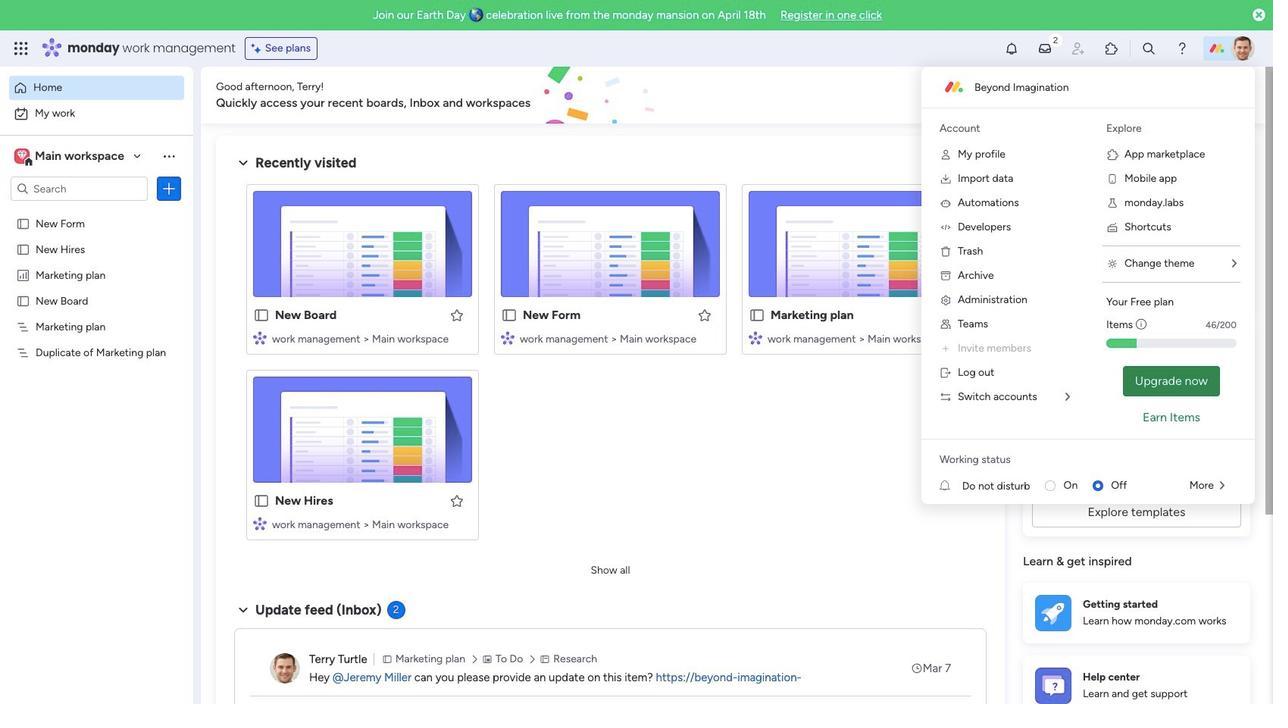 Task type: describe. For each thing, give the bounding box(es) containing it.
v2 info image
[[1137, 317, 1147, 333]]

change theme image
[[1107, 258, 1119, 270]]

add to favorites image
[[450, 493, 465, 508]]

2 add to favorites image from the left
[[698, 307, 713, 323]]

Search in workspace field
[[32, 180, 127, 198]]

developers image
[[940, 221, 952, 234]]

component image for second add to favorites image from the right
[[253, 331, 267, 345]]

getting started element
[[1024, 583, 1251, 644]]

archive image
[[940, 270, 952, 282]]

1 vertical spatial terry turtle image
[[270, 654, 300, 684]]

workspace image
[[14, 148, 30, 165]]

monday.labs image
[[1107, 197, 1119, 209]]

select product image
[[14, 41, 29, 56]]

list arrow image
[[1233, 259, 1237, 269]]

public dashboard image
[[16, 268, 30, 282]]

2 vertical spatial option
[[0, 210, 193, 213]]

workspace selection element
[[14, 147, 127, 167]]

automations image
[[940, 197, 952, 209]]

v2 user feedback image
[[1036, 87, 1047, 104]]

monday marketplace image
[[1105, 41, 1120, 56]]

v2 surfce notifications image
[[940, 478, 963, 494]]

v2 bolt switch image
[[1154, 87, 1163, 103]]

remove from favorites image
[[945, 307, 961, 323]]

switch accounts image
[[940, 391, 952, 403]]

administration image
[[940, 294, 952, 306]]



Task type: locate. For each thing, give the bounding box(es) containing it.
list box
[[0, 207, 193, 570]]

list arrow image
[[1066, 392, 1071, 403], [1221, 481, 1225, 491]]

0 horizontal spatial terry turtle image
[[270, 654, 300, 684]]

2 element
[[387, 601, 405, 619]]

public board image for the component image associated with add to favorites icon
[[253, 493, 270, 510]]

0 vertical spatial option
[[9, 76, 184, 100]]

1 horizontal spatial list arrow image
[[1221, 481, 1225, 491]]

trash image
[[940, 246, 952, 258]]

search everything image
[[1142, 41, 1157, 56]]

teams image
[[940, 318, 952, 331]]

1 add to favorites image from the left
[[450, 307, 465, 323]]

component image for add to favorites icon
[[253, 517, 267, 530]]

workspace image
[[17, 148, 27, 165]]

help center element
[[1024, 656, 1251, 704]]

component image for first add to favorites image from right
[[501, 331, 515, 345]]

import data image
[[940, 173, 952, 185]]

log out image
[[940, 367, 952, 379]]

invite members image
[[940, 343, 952, 355]]

help image
[[1175, 41, 1190, 56]]

2 image
[[1049, 31, 1063, 48]]

0 vertical spatial public board image
[[16, 242, 30, 256]]

add to favorites image
[[450, 307, 465, 323], [698, 307, 713, 323]]

see plans image
[[251, 40, 265, 57]]

0 vertical spatial terry turtle image
[[1231, 36, 1256, 61]]

0 vertical spatial list arrow image
[[1066, 392, 1071, 403]]

0 horizontal spatial list arrow image
[[1066, 392, 1071, 403]]

component image
[[253, 331, 267, 345], [501, 331, 515, 345], [253, 517, 267, 530]]

update feed image
[[1038, 41, 1053, 56]]

public board image
[[16, 216, 30, 230], [16, 293, 30, 308], [501, 307, 518, 324], [749, 307, 766, 324]]

2 vertical spatial public board image
[[253, 493, 270, 510]]

menu item
[[940, 340, 1071, 358]]

option
[[9, 76, 184, 100], [9, 102, 184, 126], [0, 210, 193, 213]]

terry turtle image
[[1231, 36, 1256, 61], [270, 654, 300, 684]]

templates image image
[[1037, 335, 1237, 440]]

close update feed (inbox) image
[[234, 601, 252, 619]]

close recently visited image
[[234, 154, 252, 172]]

public board image
[[16, 242, 30, 256], [253, 307, 270, 324], [253, 493, 270, 510]]

1 vertical spatial option
[[9, 102, 184, 126]]

public board image for the component image for second add to favorites image from the right
[[253, 307, 270, 324]]

1 horizontal spatial add to favorites image
[[698, 307, 713, 323]]

1 vertical spatial public board image
[[253, 307, 270, 324]]

shortcuts image
[[1107, 221, 1119, 234]]

quick search results list box
[[234, 172, 987, 559]]

options image
[[161, 181, 177, 196]]

workspace options image
[[161, 148, 177, 164]]

my profile image
[[940, 149, 952, 161]]

0 horizontal spatial add to favorites image
[[450, 307, 465, 323]]

1 vertical spatial list arrow image
[[1221, 481, 1225, 491]]

notifications image
[[1005, 41, 1020, 56]]

mobile app image
[[1107, 173, 1119, 185]]

1 horizontal spatial terry turtle image
[[1231, 36, 1256, 61]]



Task type: vqa. For each thing, say whether or not it's contained in the screenshot.
Add to favorites image
yes



